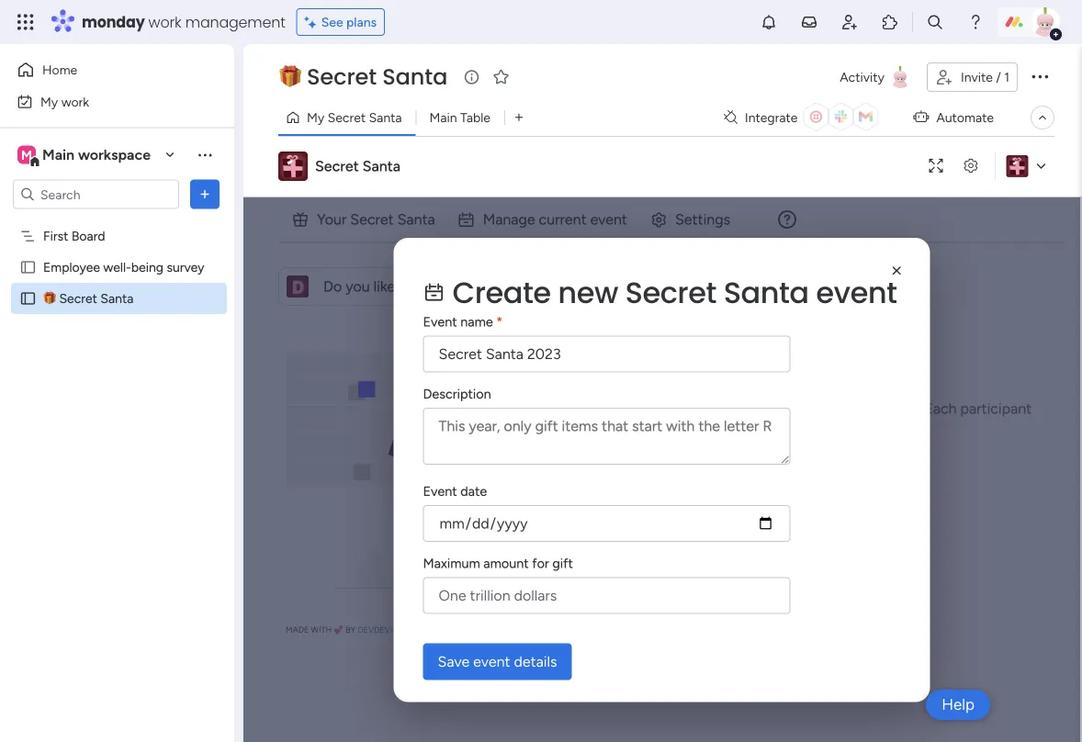 Task type: locate. For each thing, give the bounding box(es) containing it.
main left table
[[430, 110, 457, 125]]

1 vertical spatial main
[[42, 146, 75, 164]]

main for main table
[[430, 110, 457, 125]]

1 horizontal spatial options image
[[1029, 65, 1052, 87]]

0 horizontal spatial main
[[42, 146, 75, 164]]

work for monday
[[149, 11, 182, 32]]

work inside button
[[61, 94, 89, 109]]

main right workspace "image"
[[42, 146, 75, 164]]

main inside button
[[430, 110, 457, 125]]

my secret santa button
[[279, 103, 416, 132]]

options image right 1
[[1029, 65, 1052, 87]]

1 vertical spatial work
[[61, 94, 89, 109]]

work
[[149, 11, 182, 32], [61, 94, 89, 109]]

see plans
[[321, 14, 377, 30]]

santa down well-
[[101, 291, 134, 307]]

secret inside my secret santa button
[[328, 110, 366, 125]]

ruby anderson image
[[1031, 7, 1061, 37]]

1 vertical spatial 🎁 secret santa
[[43, 291, 134, 307]]

invite / 1 button
[[927, 63, 1018, 92]]

workspace options image
[[196, 145, 214, 164]]

0 horizontal spatial 🎁 secret santa
[[43, 291, 134, 307]]

work right 'monday'
[[149, 11, 182, 32]]

my inside my work button
[[40, 94, 58, 109]]

🎁 secret santa up my secret santa
[[279, 62, 448, 92]]

🎁 secret santa down employee
[[43, 291, 134, 307]]

Search in workspace field
[[39, 184, 154, 205]]

invite / 1
[[961, 69, 1010, 85]]

main table button
[[416, 103, 505, 132]]

activity button
[[833, 63, 920, 92]]

list box
[[0, 217, 234, 563]]

options image
[[1029, 65, 1052, 87], [196, 185, 214, 204]]

main inside workspace selection element
[[42, 146, 75, 164]]

santa down 🎁 secret santa 'field'
[[369, 110, 402, 125]]

secret down 🎁 secret santa 'field'
[[328, 110, 366, 125]]

management
[[185, 11, 286, 32]]

0 vertical spatial main
[[430, 110, 457, 125]]

🎁 right public board image on the left top
[[43, 291, 56, 307]]

show board description image
[[461, 68, 483, 86]]

0 vertical spatial 🎁
[[279, 62, 301, 92]]

🎁 Secret Santa field
[[275, 62, 453, 92]]

notifications image
[[760, 13, 779, 31]]

my
[[40, 94, 58, 109], [307, 110, 325, 125]]

secret
[[307, 62, 377, 92], [328, 110, 366, 125], [315, 158, 359, 175], [59, 291, 97, 307]]

options image down workspace options icon
[[196, 185, 214, 204]]

santa
[[383, 62, 448, 92], [369, 110, 402, 125], [363, 158, 401, 175], [101, 291, 134, 307]]

1 vertical spatial 🎁
[[43, 291, 56, 307]]

1 horizontal spatial main
[[430, 110, 457, 125]]

1 horizontal spatial 🎁 secret santa
[[279, 62, 448, 92]]

secret down employee
[[59, 291, 97, 307]]

public board image
[[19, 290, 37, 307]]

main workspace
[[42, 146, 151, 164]]

🎁 up my secret santa button in the top left of the page
[[279, 62, 301, 92]]

my down 🎁 secret santa 'field'
[[307, 110, 325, 125]]

0 vertical spatial 🎁 secret santa
[[279, 62, 448, 92]]

dapulse integrations image
[[724, 111, 738, 125]]

help
[[942, 696, 975, 715]]

0 vertical spatial options image
[[1029, 65, 1052, 87]]

0 horizontal spatial 🎁
[[43, 291, 56, 307]]

workspace image
[[17, 145, 36, 165]]

my down 'home'
[[40, 94, 58, 109]]

🎁 secret santa
[[279, 62, 448, 92], [43, 291, 134, 307]]

secret santa
[[315, 158, 401, 175]]

1 horizontal spatial my
[[307, 110, 325, 125]]

collapse board header image
[[1036, 110, 1051, 125]]

0 vertical spatial work
[[149, 11, 182, 32]]

1 horizontal spatial work
[[149, 11, 182, 32]]

work down 'home'
[[61, 94, 89, 109]]

first
[[43, 228, 68, 244]]

0 horizontal spatial work
[[61, 94, 89, 109]]

activity
[[840, 69, 885, 85]]

workspace selection element
[[17, 144, 154, 168]]

work for my
[[61, 94, 89, 109]]

first board
[[43, 228, 105, 244]]

1 horizontal spatial 🎁
[[279, 62, 301, 92]]

🎁
[[279, 62, 301, 92], [43, 291, 56, 307]]

main
[[430, 110, 457, 125], [42, 146, 75, 164]]

survey
[[167, 260, 204, 275]]

board
[[72, 228, 105, 244]]

my inside my secret santa button
[[307, 110, 325, 125]]

0 horizontal spatial my
[[40, 94, 58, 109]]

0 horizontal spatial options image
[[196, 185, 214, 204]]

add to favorites image
[[492, 68, 510, 86]]

plans
[[347, 14, 377, 30]]

option
[[0, 220, 234, 223]]



Task type: vqa. For each thing, say whether or not it's contained in the screenshot.
3rd v2 status icon from the top of the dialog containing Employee
no



Task type: describe. For each thing, give the bounding box(es) containing it.
see
[[321, 14, 343, 30]]

my for my secret santa
[[307, 110, 325, 125]]

help image
[[967, 13, 985, 31]]

monday work management
[[82, 11, 286, 32]]

being
[[131, 260, 164, 275]]

santa down my secret santa
[[363, 158, 401, 175]]

secret up my secret santa button in the top left of the page
[[307, 62, 377, 92]]

secret down my secret santa button in the top left of the page
[[315, 158, 359, 175]]

search everything image
[[927, 13, 945, 31]]

home
[[42, 62, 77, 78]]

select product image
[[17, 13, 35, 31]]

integrate
[[745, 110, 798, 125]]

invite
[[961, 69, 994, 85]]

🎁 secret santa inside list box
[[43, 291, 134, 307]]

main for main workspace
[[42, 146, 75, 164]]

automate
[[937, 110, 995, 125]]

settings image
[[957, 159, 986, 173]]

see plans button
[[297, 8, 385, 36]]

table
[[461, 110, 491, 125]]

open full screen image
[[922, 159, 951, 173]]

my work
[[40, 94, 89, 109]]

monday
[[82, 11, 145, 32]]

santa inside button
[[369, 110, 402, 125]]

my for my work
[[40, 94, 58, 109]]

public board image
[[19, 259, 37, 276]]

list box containing first board
[[0, 217, 234, 563]]

employee well-being survey
[[43, 260, 204, 275]]

santa left show board description "image"
[[383, 62, 448, 92]]

well-
[[103, 260, 131, 275]]

main table
[[430, 110, 491, 125]]

help button
[[927, 690, 991, 721]]

/
[[997, 69, 1002, 85]]

my secret santa
[[307, 110, 402, 125]]

workspace
[[78, 146, 151, 164]]

employee
[[43, 260, 100, 275]]

inbox image
[[801, 13, 819, 31]]

apps image
[[882, 13, 900, 31]]

1 vertical spatial options image
[[196, 185, 214, 204]]

my work button
[[11, 87, 198, 116]]

autopilot image
[[914, 105, 930, 128]]

1
[[1005, 69, 1010, 85]]

secret inside list box
[[59, 291, 97, 307]]

add view image
[[516, 111, 523, 124]]

m
[[21, 147, 32, 163]]

home button
[[11, 55, 198, 85]]

invite members image
[[841, 13, 859, 31]]



